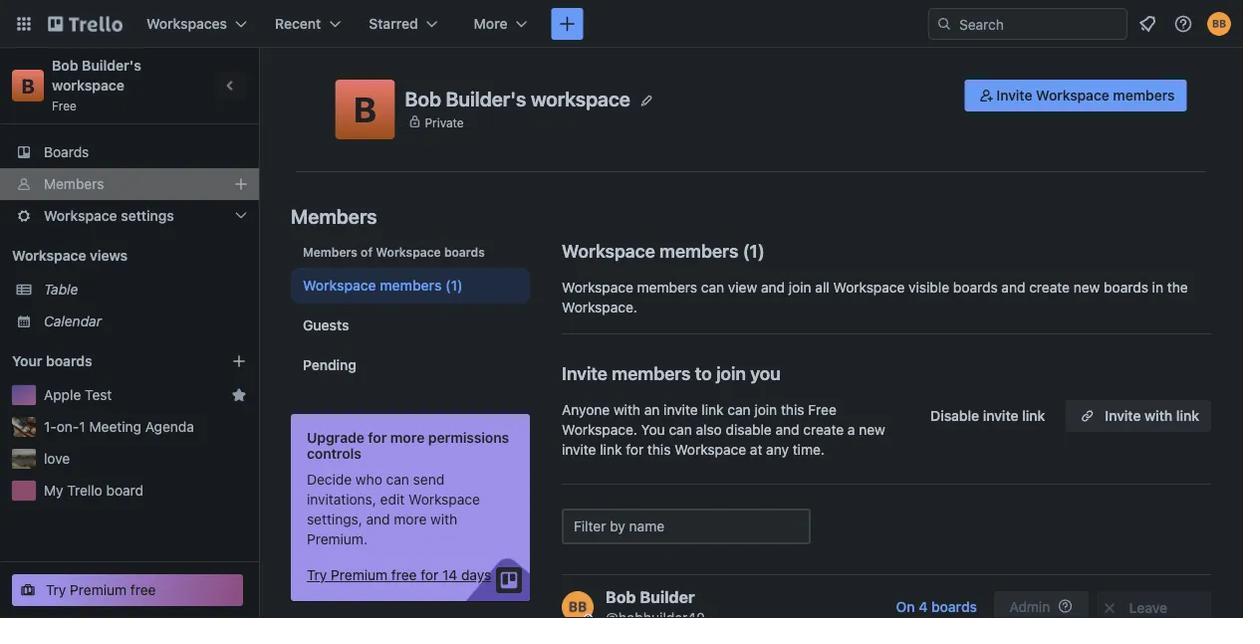 Task type: locate. For each thing, give the bounding box(es) containing it.
and
[[761, 279, 785, 296], [1002, 279, 1026, 296], [776, 422, 800, 438], [366, 512, 390, 528]]

with inside invite with link button
[[1145, 408, 1173, 424]]

try
[[307, 567, 327, 584], [46, 582, 66, 599]]

1-on-1 meeting agenda
[[44, 419, 194, 435]]

1 vertical spatial invite
[[562, 363, 608, 384]]

workspace navigation collapse icon image
[[217, 72, 245, 100]]

workspace members down of
[[303, 278, 442, 294]]

free inside button
[[130, 582, 156, 599]]

1 vertical spatial create
[[803, 422, 844, 438]]

edit
[[380, 492, 405, 508]]

boards up apple
[[46, 353, 92, 370]]

premium for try premium free for 14 days
[[331, 567, 388, 584]]

and down edit
[[366, 512, 390, 528]]

with
[[614, 402, 641, 418], [1145, 408, 1173, 424], [431, 512, 458, 528]]

0 horizontal spatial with
[[431, 512, 458, 528]]

members down 'boards'
[[44, 176, 104, 192]]

1 horizontal spatial free
[[808, 402, 837, 418]]

1 horizontal spatial join
[[755, 402, 777, 418]]

workspace right b link
[[52, 77, 125, 94]]

0 horizontal spatial workspace
[[52, 77, 125, 94]]

boards
[[444, 245, 485, 259], [953, 279, 998, 296], [1104, 279, 1149, 296], [46, 353, 92, 370], [932, 599, 977, 616]]

send
[[413, 472, 445, 488]]

2 vertical spatial bob
[[606, 588, 636, 607]]

1 horizontal spatial new
[[1074, 279, 1100, 296]]

b button
[[335, 80, 395, 139]]

2 horizontal spatial invite
[[983, 408, 1019, 424]]

bob for bob builder's workspace free
[[52, 57, 78, 74]]

try premium free for 14 days
[[307, 567, 491, 584]]

0 horizontal spatial new
[[859, 422, 886, 438]]

invite
[[997, 87, 1033, 104], [562, 363, 608, 384], [1105, 408, 1141, 424]]

(1)
[[445, 278, 463, 294]]

0 horizontal spatial builder's
[[82, 57, 141, 74]]

1 vertical spatial members
[[291, 204, 377, 228]]

workspace down create board or workspace icon
[[531, 87, 631, 110]]

invite inside "button"
[[997, 87, 1033, 104]]

boards right visible
[[953, 279, 998, 296]]

0 horizontal spatial b
[[21, 74, 34, 97]]

builder's for bob builder's workspace free
[[82, 57, 141, 74]]

on
[[896, 599, 915, 616]]

this up 'any'
[[781, 402, 805, 418]]

0 vertical spatial builder's
[[82, 57, 141, 74]]

days
[[461, 567, 491, 584]]

bob right b link
[[52, 57, 78, 74]]

boards
[[44, 144, 89, 160]]

0 vertical spatial create
[[1030, 279, 1070, 296]]

workspace members can view and join all workspace visible boards and create new boards in the workspace.
[[562, 279, 1188, 316]]

this
[[781, 402, 805, 418], [648, 442, 671, 458]]

try inside button
[[307, 567, 327, 584]]

new left in
[[1074, 279, 1100, 296]]

free
[[52, 99, 77, 113], [808, 402, 837, 418]]

join left all
[[789, 279, 812, 296]]

2 vertical spatial invite
[[1105, 408, 1141, 424]]

1 horizontal spatial builder's
[[446, 87, 527, 110]]

1 horizontal spatial b
[[354, 89, 377, 130]]

1 horizontal spatial invite
[[997, 87, 1033, 104]]

can up edit
[[386, 472, 409, 488]]

1 vertical spatial 1
[[79, 419, 85, 435]]

premium inside try premium free button
[[70, 582, 127, 599]]

and up 'any'
[[776, 422, 800, 438]]

0 vertical spatial members
[[44, 176, 104, 192]]

0 vertical spatial workspace.
[[562, 299, 638, 316]]

( 1 )
[[743, 240, 765, 262]]

new
[[1074, 279, 1100, 296], [859, 422, 886, 438]]

back to home image
[[48, 8, 123, 40]]

workspace
[[1036, 87, 1110, 104], [44, 208, 117, 224], [562, 240, 655, 262], [376, 245, 441, 259], [12, 248, 86, 264], [303, 278, 376, 294], [562, 279, 634, 296], [834, 279, 905, 296], [675, 442, 746, 458], [409, 492, 480, 508]]

workspace
[[52, 77, 125, 94], [531, 87, 631, 110]]

1 horizontal spatial workspace members
[[562, 240, 739, 262]]

for inside anyone with an invite link can join this free workspace. you can also disable and create a new invite link for this workspace at any time.
[[626, 442, 644, 458]]

for left 14
[[421, 567, 439, 584]]

create inside workspace members can view and join all workspace visible boards and create new boards in the workspace.
[[1030, 279, 1070, 296]]

with inside upgrade for more permissions controls decide who can send invitations, edit workspace settings, and more with premium.
[[431, 512, 458, 528]]

invite right an
[[664, 402, 698, 418]]

calendar link
[[44, 312, 247, 332]]

premium
[[331, 567, 388, 584], [70, 582, 127, 599]]

and right visible
[[1002, 279, 1026, 296]]

1 horizontal spatial for
[[421, 567, 439, 584]]

the
[[1168, 279, 1188, 296]]

to
[[695, 363, 712, 384]]

b for b button
[[354, 89, 377, 130]]

free right b link
[[52, 99, 77, 113]]

workspace members
[[562, 240, 739, 262], [303, 278, 442, 294]]

0 horizontal spatial free
[[52, 99, 77, 113]]

invite for invite workspace members
[[997, 87, 1033, 104]]

builder's inside bob builder's workspace free
[[82, 57, 141, 74]]

1 horizontal spatial create
[[1030, 279, 1070, 296]]

1 workspace. from the top
[[562, 299, 638, 316]]

members left of
[[303, 245, 358, 259]]

bob for bob builder's workspace
[[405, 87, 441, 110]]

starred button
[[357, 8, 450, 40]]

free left 14
[[392, 567, 417, 584]]

try premium free
[[46, 582, 156, 599]]

1 right 1-
[[79, 419, 85, 435]]

1 vertical spatial this
[[648, 442, 671, 458]]

free for try premium free for 14 days
[[392, 567, 417, 584]]

2 horizontal spatial with
[[1145, 408, 1173, 424]]

0 horizontal spatial premium
[[70, 582, 127, 599]]

Filter by name text field
[[562, 509, 811, 545]]

b down switch to… image
[[21, 74, 34, 97]]

new right a
[[859, 422, 886, 438]]

0 vertical spatial new
[[1074, 279, 1100, 296]]

join right to
[[717, 363, 746, 384]]

builder's up private
[[446, 87, 527, 110]]

can inside workspace members can view and join all workspace visible boards and create new boards in the workspace.
[[701, 279, 725, 296]]

apple test link
[[44, 386, 223, 406]]

private
[[425, 115, 464, 129]]

2 horizontal spatial bob
[[606, 588, 636, 607]]

table link
[[44, 280, 247, 300]]

bob for bob builder
[[606, 588, 636, 607]]

b inside button
[[354, 89, 377, 130]]

members up of
[[291, 204, 377, 228]]

0 vertical spatial 1
[[750, 240, 758, 262]]

b
[[21, 74, 34, 97], [354, 89, 377, 130]]

this down you
[[648, 442, 671, 458]]

switch to… image
[[14, 14, 34, 34]]

bob builder's workspace free
[[52, 57, 145, 113]]

bob up private
[[405, 87, 441, 110]]

1 vertical spatial new
[[859, 422, 886, 438]]

workspace inside upgrade for more permissions controls decide who can send invitations, edit workspace settings, and more with premium.
[[409, 492, 480, 508]]

you
[[751, 363, 781, 384]]

at
[[750, 442, 763, 458]]

1 vertical spatial free
[[808, 402, 837, 418]]

your boards
[[12, 353, 92, 370]]

0 vertical spatial bob
[[52, 57, 78, 74]]

0 horizontal spatial free
[[130, 582, 156, 599]]

b left private
[[354, 89, 377, 130]]

members left view
[[637, 279, 698, 296]]

workspace members left (
[[562, 240, 739, 262]]

try inside button
[[46, 582, 66, 599]]

0 vertical spatial free
[[52, 99, 77, 113]]

1 vertical spatial bob
[[405, 87, 441, 110]]

1 up view
[[750, 240, 758, 262]]

with inside anyone with an invite link can join this free workspace. you can also disable and create a new invite link for this workspace at any time.
[[614, 402, 641, 418]]

your boards with 4 items element
[[12, 350, 201, 374]]

0 vertical spatial join
[[789, 279, 812, 296]]

workspace inside bob builder's workspace free
[[52, 77, 125, 94]]

invite with link button
[[1066, 401, 1212, 432]]

2 horizontal spatial join
[[789, 279, 812, 296]]

2 horizontal spatial invite
[[1105, 408, 1141, 424]]

2 horizontal spatial for
[[626, 442, 644, 458]]

free up "time."
[[808, 402, 837, 418]]

bob inside bob builder's workspace free
[[52, 57, 78, 74]]

apple
[[44, 387, 81, 404]]

free for try premium free
[[130, 582, 156, 599]]

0 horizontal spatial bob
[[52, 57, 78, 74]]

0 horizontal spatial 1
[[79, 419, 85, 435]]

for down you
[[626, 442, 644, 458]]

join up disable
[[755, 402, 777, 418]]

0 horizontal spatial create
[[803, 422, 844, 438]]

1 horizontal spatial try
[[307, 567, 327, 584]]

1
[[750, 240, 758, 262], [79, 419, 85, 435]]

4
[[919, 599, 928, 616]]

invite inside button
[[1105, 408, 1141, 424]]

0 horizontal spatial invite
[[562, 363, 608, 384]]

1 vertical spatial workspace.
[[562, 422, 638, 438]]

workspace.
[[562, 299, 638, 316], [562, 422, 638, 438]]

invite down anyone
[[562, 442, 596, 458]]

invite right disable
[[983, 408, 1019, 424]]

free inside button
[[392, 567, 417, 584]]

free down my trello board link
[[130, 582, 156, 599]]

join inside workspace members can view and join all workspace visible boards and create new boards in the workspace.
[[789, 279, 812, 296]]

1 horizontal spatial bob
[[405, 87, 441, 110]]

1 vertical spatial workspace members
[[303, 278, 442, 294]]

recent button
[[263, 8, 353, 40]]

invite
[[664, 402, 698, 418], [983, 408, 1019, 424], [562, 442, 596, 458]]

1 horizontal spatial free
[[392, 567, 417, 584]]

free
[[392, 567, 417, 584], [130, 582, 156, 599]]

invite inside disable invite link button
[[983, 408, 1019, 424]]

1 horizontal spatial premium
[[331, 567, 388, 584]]

primary element
[[0, 0, 1244, 48]]

also
[[696, 422, 722, 438]]

members inside "button"
[[1113, 87, 1175, 104]]

disable invite link button
[[919, 401, 1058, 432]]

members
[[1113, 87, 1175, 104], [660, 240, 739, 262], [380, 278, 442, 294], [637, 279, 698, 296], [612, 363, 691, 384]]

recent
[[275, 15, 321, 32]]

1 vertical spatial more
[[394, 512, 427, 528]]

1 horizontal spatial this
[[781, 402, 805, 418]]

bob left 'builder'
[[606, 588, 636, 607]]

for right upgrade
[[368, 430, 387, 446]]

b for b link
[[21, 74, 34, 97]]

2 vertical spatial join
[[755, 402, 777, 418]]

builder's down back to home 'image'
[[82, 57, 141, 74]]

1 horizontal spatial workspace
[[531, 87, 631, 110]]

1 vertical spatial builder's
[[446, 87, 527, 110]]

members down 0 notifications image
[[1113, 87, 1175, 104]]

boards inside your boards with 4 items element
[[46, 353, 92, 370]]

boards right "4"
[[932, 599, 977, 616]]

0 vertical spatial this
[[781, 402, 805, 418]]

join
[[789, 279, 812, 296], [717, 363, 746, 384], [755, 402, 777, 418]]

2 workspace. from the top
[[562, 422, 638, 438]]

0 horizontal spatial for
[[368, 430, 387, 446]]

more down edit
[[394, 512, 427, 528]]

bob builder (bobbuilder40) image
[[1208, 12, 1232, 36]]

anyone
[[562, 402, 610, 418]]

workspaces
[[146, 15, 227, 32]]

0 notifications image
[[1136, 12, 1160, 36]]

can left view
[[701, 279, 725, 296]]

board
[[106, 483, 144, 499]]

workspace. up invite members to join you
[[562, 299, 638, 316]]

1 horizontal spatial with
[[614, 402, 641, 418]]

boards link
[[0, 137, 259, 168]]

workspace inside dropdown button
[[44, 208, 117, 224]]

premium inside try premium free for 14 days button
[[331, 567, 388, 584]]

link
[[702, 402, 724, 418], [1023, 408, 1046, 424], [1177, 408, 1200, 424], [600, 442, 622, 458]]

for
[[368, 430, 387, 446], [626, 442, 644, 458], [421, 567, 439, 584]]

with for invite
[[1145, 408, 1173, 424]]

more up the send
[[391, 430, 425, 446]]

workspace. down anyone
[[562, 422, 638, 438]]

more
[[391, 430, 425, 446], [394, 512, 427, 528]]

0 vertical spatial invite
[[997, 87, 1033, 104]]

0 horizontal spatial try
[[46, 582, 66, 599]]

0 horizontal spatial join
[[717, 363, 746, 384]]



Task type: vqa. For each thing, say whether or not it's contained in the screenshot.
14
yes



Task type: describe. For each thing, give the bounding box(es) containing it.
2 vertical spatial members
[[303, 245, 358, 259]]

your
[[12, 353, 42, 370]]

guests link
[[291, 308, 530, 344]]

you
[[641, 422, 665, 438]]

an
[[644, 402, 660, 418]]

can inside upgrade for more permissions controls decide who can send invitations, edit workspace settings, and more with premium.
[[386, 472, 409, 488]]

free inside bob builder's workspace free
[[52, 99, 77, 113]]

love link
[[44, 449, 247, 469]]

starred icon image
[[231, 388, 247, 404]]

table
[[44, 281, 78, 298]]

decide
[[307, 472, 352, 488]]

invitations,
[[307, 492, 377, 508]]

members link
[[0, 168, 259, 200]]

1 horizontal spatial 1
[[750, 240, 758, 262]]

workspaces button
[[135, 8, 259, 40]]

premium for try premium free
[[70, 582, 127, 599]]

a
[[848, 422, 855, 438]]

join inside anyone with an invite link can join this free workspace. you can also disable and create a new invite link for this workspace at any time.
[[755, 402, 777, 418]]

and inside upgrade for more permissions controls decide who can send invitations, edit workspace settings, and more with premium.
[[366, 512, 390, 528]]

invite with link
[[1105, 408, 1200, 424]]

add board image
[[231, 354, 247, 370]]

agenda
[[145, 419, 194, 435]]

in
[[1153, 279, 1164, 296]]

on 4 boards
[[896, 599, 977, 616]]

of
[[361, 245, 373, 259]]

14
[[442, 567, 458, 584]]

who
[[356, 472, 382, 488]]

free inside anyone with an invite link can join this free workspace. you can also disable and create a new invite link for this workspace at any time.
[[808, 402, 837, 418]]

pending link
[[291, 348, 530, 384]]

on-
[[57, 419, 79, 435]]

create board or workspace image
[[557, 14, 577, 34]]

disable
[[726, 422, 772, 438]]

new inside anyone with an invite link can join this free workspace. you can also disable and create a new invite link for this workspace at any time.
[[859, 422, 886, 438]]

settings
[[121, 208, 174, 224]]

workspace inside "button"
[[1036, 87, 1110, 104]]

members of workspace boards
[[303, 245, 485, 259]]

bob builder
[[606, 588, 695, 607]]

starred
[[369, 15, 418, 32]]

more
[[474, 15, 508, 32]]

my
[[44, 483, 63, 499]]

this member is an admin of this workspace. image
[[584, 615, 593, 619]]

leave link
[[1097, 592, 1212, 619]]

can right you
[[669, 422, 692, 438]]

permissions
[[428, 430, 509, 446]]

members inside workspace members can view and join all workspace visible boards and create new boards in the workspace.
[[637, 279, 698, 296]]

try for try premium free for 14 days
[[307, 567, 327, 584]]

settings,
[[307, 512, 362, 528]]

try for try premium free
[[46, 582, 66, 599]]

admin button
[[994, 592, 1089, 619]]

members left (
[[660, 240, 739, 262]]

workspace views
[[12, 248, 128, 264]]

sm image
[[1100, 599, 1120, 619]]

bob builder's workspace
[[405, 87, 631, 110]]

1-on-1 meeting agenda link
[[44, 417, 247, 437]]

workspace for bob builder's workspace
[[531, 87, 631, 110]]

open information menu image
[[1174, 14, 1194, 34]]

0 vertical spatial more
[[391, 430, 425, 446]]

bob builder's workspace link
[[52, 57, 145, 94]]

0 vertical spatial workspace members
[[562, 240, 739, 262]]

1 inside 1-on-1 meeting agenda link
[[79, 419, 85, 435]]

1 vertical spatial join
[[717, 363, 746, 384]]

any
[[766, 442, 789, 458]]

members up an
[[612, 363, 691, 384]]

for inside button
[[421, 567, 439, 584]]

invite for invite members to join you
[[562, 363, 608, 384]]

workspace. inside workspace members can view and join all workspace visible boards and create new boards in the workspace.
[[562, 299, 638, 316]]

visible
[[909, 279, 950, 296]]

search image
[[937, 16, 953, 32]]

more button
[[462, 8, 540, 40]]

guests
[[303, 317, 349, 334]]

boards left in
[[1104, 279, 1149, 296]]

invite for invite with link
[[1105, 408, 1141, 424]]

1-
[[44, 419, 57, 435]]

workspace for bob builder's workspace free
[[52, 77, 125, 94]]

my trello board link
[[44, 481, 247, 501]]

workspace inside anyone with an invite link can join this free workspace. you can also disable and create a new invite link for this workspace at any time.
[[675, 442, 746, 458]]

upgrade
[[307, 430, 365, 446]]

calendar
[[44, 313, 102, 330]]

with for anyone
[[614, 402, 641, 418]]

anyone with an invite link can join this free workspace. you can also disable and create a new invite link for this workspace at any time.
[[562, 402, 886, 458]]

for inside upgrade for more permissions controls decide who can send invitations, edit workspace settings, and more with premium.
[[368, 430, 387, 446]]

invite members to join you
[[562, 363, 781, 384]]

members down members of workspace boards
[[380, 278, 442, 294]]

on 4 boards link
[[887, 592, 986, 619]]

1 horizontal spatial invite
[[664, 402, 698, 418]]

try premium free for 14 days button
[[307, 566, 491, 586]]

love
[[44, 451, 70, 467]]

view
[[728, 279, 757, 296]]

can up disable
[[728, 402, 751, 418]]

disable
[[931, 408, 980, 424]]

builder's for bob builder's workspace
[[446, 87, 527, 110]]

disable invite link
[[931, 408, 1046, 424]]

workspace settings button
[[0, 200, 259, 232]]

0 horizontal spatial invite
[[562, 442, 596, 458]]

pending
[[303, 357, 357, 374]]

apple test
[[44, 387, 112, 404]]

controls
[[307, 446, 362, 462]]

all
[[815, 279, 830, 296]]

boards up (1)
[[444, 245, 485, 259]]

0 horizontal spatial this
[[648, 442, 671, 458]]

0 horizontal spatial workspace members
[[303, 278, 442, 294]]

admin
[[1010, 599, 1050, 616]]

trello
[[67, 483, 102, 499]]

my trello board
[[44, 483, 144, 499]]

premium.
[[307, 532, 368, 548]]

leave
[[1130, 600, 1168, 617]]

new inside workspace members can view and join all workspace visible boards and create new boards in the workspace.
[[1074, 279, 1100, 296]]

and right view
[[761, 279, 785, 296]]

boards inside on 4 boards link
[[932, 599, 977, 616]]

workspace. inside anyone with an invite link can join this free workspace. you can also disable and create a new invite link for this workspace at any time.
[[562, 422, 638, 438]]

and inside anyone with an invite link can join this free workspace. you can also disable and create a new invite link for this workspace at any time.
[[776, 422, 800, 438]]

try premium free button
[[12, 575, 243, 607]]

views
[[90, 248, 128, 264]]

upgrade for more permissions controls decide who can send invitations, edit workspace settings, and more with premium.
[[307, 430, 509, 548]]

Search field
[[953, 9, 1127, 39]]

invite workspace members
[[997, 87, 1175, 104]]

workspace settings
[[44, 208, 174, 224]]

meeting
[[89, 419, 141, 435]]

)
[[758, 240, 765, 262]]

test
[[85, 387, 112, 404]]

create inside anyone with an invite link can join this free workspace. you can also disable and create a new invite link for this workspace at any time.
[[803, 422, 844, 438]]

invite workspace members button
[[965, 80, 1187, 112]]

(
[[743, 240, 750, 262]]

time.
[[793, 442, 825, 458]]

sm image
[[977, 86, 997, 106]]

builder
[[640, 588, 695, 607]]



